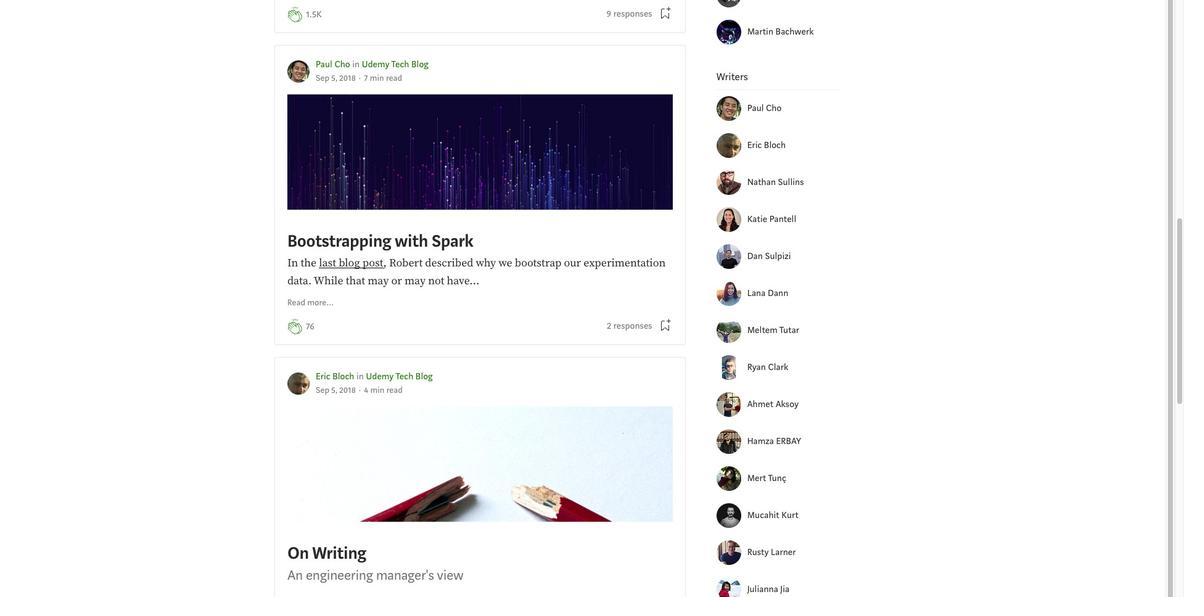 Task type: vqa. For each thing, say whether or not it's contained in the screenshot.
1,
no



Task type: locate. For each thing, give the bounding box(es) containing it.
sullins
[[778, 176, 804, 188]]

jia
[[781, 583, 790, 595]]

engineering
[[306, 566, 373, 584]]

described
[[425, 256, 473, 270]]

udemy up 7 min read image at left
[[362, 59, 390, 71]]

bachwerk
[[776, 26, 814, 37]]

eric right go to the profile of eric bloch image
[[747, 139, 762, 151]]

go to the profile of mert tunç image
[[717, 466, 741, 491]]

udemy tech blog link up 7 min read image at left
[[362, 59, 429, 71]]

sep 5, 2018 right go to the profile of eric bloch icon
[[316, 385, 356, 396]]

lana
[[747, 287, 766, 299]]

0 vertical spatial tech
[[391, 59, 409, 71]]

with spark
[[395, 230, 473, 252]]

5, right go to the profile of eric bloch icon
[[331, 385, 337, 396]]

udemy
[[362, 59, 390, 71], [366, 371, 394, 383]]

sep 5, 2018
[[316, 73, 356, 84], [316, 385, 356, 396]]

more…
[[307, 297, 334, 309]]

responses right 9
[[614, 8, 652, 20]]

manager's
[[376, 566, 434, 584]]

1 vertical spatial eric bloch link
[[316, 371, 354, 383]]

responses for 2 responses
[[614, 320, 652, 332]]

0 horizontal spatial paul cho link
[[316, 59, 350, 71]]

2 responses from the top
[[614, 320, 652, 332]]

0 horizontal spatial bloch
[[333, 371, 354, 383]]

1 sep from the top
[[316, 73, 329, 84]]

1 vertical spatial sep 5, 2018
[[316, 385, 356, 396]]

sep 5, 2018 link right go to the profile of eric bloch icon
[[316, 385, 356, 396]]

2
[[607, 320, 611, 332]]

experimentation
[[584, 256, 666, 270]]

larner
[[771, 546, 796, 558]]

0 vertical spatial in
[[352, 59, 360, 71]]

bloch right go to the profile of eric bloch icon
[[333, 371, 354, 383]]

paul cho link down 1.5k button
[[316, 59, 350, 71]]

post
[[363, 256, 383, 270]]

martin bachwerk
[[747, 26, 814, 37]]

1 vertical spatial udemy tech blog link
[[366, 371, 433, 383]]

5, for bloch
[[331, 385, 337, 396]]

5, down 'paul cho in udemy tech blog'
[[331, 73, 337, 84]]

eric inside eric bloch link
[[747, 139, 762, 151]]

go to the profile of rusty larner image
[[717, 540, 741, 565]]

0 vertical spatial udemy tech blog link
[[362, 59, 429, 71]]

2 2018 from the top
[[339, 385, 356, 396]]

martin bachwerk link
[[747, 25, 840, 39]]

1 vertical spatial udemy
[[366, 371, 394, 383]]

go to the profile of paul cho image down writers in the right of the page
[[717, 96, 741, 121]]

go to the profile of katie pantell image
[[717, 207, 741, 232]]

katie
[[747, 213, 767, 225]]

1 vertical spatial blog
[[416, 371, 433, 383]]

1 sep 5, 2018 link from the top
[[316, 73, 356, 84]]

1 vertical spatial 2018
[[339, 385, 356, 396]]

katie pantell link
[[747, 213, 840, 227]]

0 vertical spatial go to the profile of paul cho image
[[287, 60, 310, 83]]

go to the profile of mucahit kurt image
[[717, 503, 741, 528]]

in for bloch
[[357, 371, 364, 383]]

2 sep from the top
[[316, 385, 329, 396]]

on
[[287, 542, 309, 564]]

0 horizontal spatial eric
[[316, 371, 330, 383]]

dann
[[768, 287, 789, 299]]

go to the profile of paul cho image
[[287, 60, 310, 83], [717, 96, 741, 121]]

0 horizontal spatial paul
[[316, 59, 332, 71]]

go to the profile of paul cho image down 1.5k button
[[287, 60, 310, 83]]

blog
[[411, 59, 429, 71], [416, 371, 433, 383]]

may down post
[[368, 274, 389, 288]]

tech up the 4 min read image
[[396, 371, 413, 383]]

5,
[[331, 73, 337, 84], [331, 385, 337, 396]]

or
[[391, 274, 402, 288]]

eric bloch link up sullins
[[747, 139, 840, 153]]

eric for eric bloch in udemy tech blog
[[316, 371, 330, 383]]

0 vertical spatial sep 5, 2018
[[316, 73, 356, 84]]

that
[[346, 274, 365, 288]]

0 vertical spatial eric bloch link
[[747, 139, 840, 153]]

paul
[[316, 59, 332, 71], [747, 102, 764, 114]]

read
[[287, 297, 305, 309]]

bloch for eric bloch
[[764, 139, 786, 151]]

tech up 7 min read image at left
[[391, 59, 409, 71]]

1 vertical spatial 5,
[[331, 385, 337, 396]]

1 vertical spatial tech
[[396, 371, 413, 383]]

responses
[[614, 8, 652, 20], [614, 320, 652, 332]]

1 5, from the top
[[331, 73, 337, 84]]

tunç
[[768, 472, 786, 484]]

ahmet aksoy link
[[747, 398, 840, 412]]

may right or
[[405, 274, 426, 288]]

hamza
[[747, 435, 774, 447]]

0 vertical spatial paul cho link
[[316, 59, 350, 71]]

paul cho link
[[316, 59, 350, 71], [747, 102, 840, 116]]

bloch
[[764, 139, 786, 151], [333, 371, 354, 383]]

0 horizontal spatial cho
[[335, 59, 350, 71]]

in
[[352, 59, 360, 71], [357, 371, 364, 383]]

1.5k button
[[306, 8, 322, 22]]

sep 5, 2018 down 'paul cho in udemy tech blog'
[[316, 73, 356, 84]]

dan sulpizi link
[[747, 250, 840, 264]]

2 responses
[[607, 320, 652, 332]]

0 vertical spatial sep 5, 2018 link
[[316, 73, 356, 84]]

our
[[564, 256, 581, 270]]

in
[[287, 256, 298, 270]]

1 vertical spatial eric
[[316, 371, 330, 383]]

2 5, from the top
[[331, 385, 337, 396]]

have…
[[447, 274, 480, 288]]

2 sep 5, 2018 link from the top
[[316, 385, 356, 396]]

1 horizontal spatial may
[[405, 274, 426, 288]]

0 vertical spatial 2018
[[339, 73, 356, 84]]

eric bloch link right go to the profile of eric bloch icon
[[316, 371, 354, 383]]

the
[[301, 256, 317, 270]]

eric right go to the profile of eric bloch icon
[[316, 371, 330, 383]]

data.
[[287, 274, 312, 288]]

paul for paul cho in udemy tech blog
[[316, 59, 332, 71]]

1 horizontal spatial go to the profile of paul cho image
[[717, 96, 741, 121]]

sep 5, 2018 link down 'paul cho in udemy tech blog'
[[316, 73, 356, 84]]

1.5k
[[306, 9, 322, 21]]

udemy tech blog link for eric bloch in udemy tech blog
[[366, 371, 433, 383]]

1 horizontal spatial paul
[[747, 102, 764, 114]]

katie pantell
[[747, 213, 796, 225]]

1 vertical spatial cho
[[766, 102, 782, 114]]

0 vertical spatial responses
[[614, 8, 652, 20]]

1 vertical spatial paul cho link
[[747, 102, 840, 116]]

1 vertical spatial sep
[[316, 385, 329, 396]]

1 vertical spatial bloch
[[333, 371, 354, 383]]

go to the profile of ryan clark image
[[717, 355, 741, 380]]

last
[[319, 256, 336, 270]]

udemy tech blog link up the 4 min read image
[[366, 371, 433, 383]]

in for cho
[[352, 59, 360, 71]]

1 horizontal spatial eric
[[747, 139, 762, 151]]

1 vertical spatial in
[[357, 371, 364, 383]]

4 min read image
[[364, 385, 403, 396]]

0 vertical spatial 5,
[[331, 73, 337, 84]]

why
[[476, 256, 496, 270]]

bloch up nathan sullins
[[764, 139, 786, 151]]

76
[[306, 321, 315, 333]]

1 2018 from the top
[[339, 73, 356, 84]]

on writing an engineering manager's view
[[287, 542, 464, 584]]

2018 down the eric bloch in udemy tech blog
[[339, 385, 356, 396]]

sep
[[316, 73, 329, 84], [316, 385, 329, 396]]

1 horizontal spatial eric bloch link
[[747, 139, 840, 153]]

bootstrap
[[515, 256, 562, 270]]

1 vertical spatial sep 5, 2018 link
[[316, 385, 356, 396]]

1 vertical spatial responses
[[614, 320, 652, 332]]

7 min read image
[[364, 73, 402, 84]]

eric bloch
[[747, 139, 786, 151]]

5, for cho
[[331, 73, 337, 84]]

udemy tech blog link
[[362, 59, 429, 71], [366, 371, 433, 383]]

sep right go to the profile of eric bloch icon
[[316, 385, 329, 396]]

tech
[[391, 59, 409, 71], [396, 371, 413, 383]]

paul down 1.5k button
[[316, 59, 332, 71]]

2018
[[339, 73, 356, 84], [339, 385, 356, 396]]

in the last blog post
[[287, 256, 383, 270]]

bloch for eric bloch in udemy tech blog
[[333, 371, 354, 383]]

2018 for eric bloch
[[339, 385, 356, 396]]

paul up eric bloch
[[747, 102, 764, 114]]

mucahit kurt link
[[747, 509, 840, 523]]

sep 5, 2018 link
[[316, 73, 356, 84], [316, 385, 356, 396]]

0 vertical spatial blog
[[411, 59, 429, 71]]

0 vertical spatial cho
[[335, 59, 350, 71]]

sulpizi
[[765, 250, 791, 262]]

2 sep 5, 2018 from the top
[[316, 385, 356, 396]]

sep 5, 2018 link for bloch
[[316, 385, 356, 396]]

sep 5, 2018 for cho
[[316, 73, 356, 84]]

sep down 'paul cho in udemy tech blog'
[[316, 73, 329, 84]]

dan
[[747, 250, 763, 262]]

responses right 2
[[614, 320, 652, 332]]

0 vertical spatial sep
[[316, 73, 329, 84]]

0 vertical spatial bloch
[[764, 139, 786, 151]]

paul cho link up eric bloch
[[747, 102, 840, 116]]

udemy for eric bloch
[[366, 371, 394, 383]]

udemy up the 4 min read image
[[366, 371, 394, 383]]

1 responses from the top
[[614, 8, 652, 20]]

0 vertical spatial eric
[[747, 139, 762, 151]]

1 horizontal spatial cho
[[766, 102, 782, 114]]

blog
[[339, 256, 360, 270]]

0 vertical spatial paul
[[316, 59, 332, 71]]

meltem tutar
[[747, 324, 799, 336]]

0 horizontal spatial may
[[368, 274, 389, 288]]

lana dann
[[747, 287, 789, 299]]

1 horizontal spatial paul cho link
[[747, 102, 840, 116]]

1 sep 5, 2018 from the top
[[316, 73, 356, 84]]

1 horizontal spatial bloch
[[764, 139, 786, 151]]

go to the profile of martin bachwerk image
[[717, 20, 741, 44]]

responses inside "link"
[[614, 320, 652, 332]]

tutar
[[780, 324, 799, 336]]

2018 down 'paul cho in udemy tech blog'
[[339, 73, 356, 84]]

sep 5, 2018 for bloch
[[316, 385, 356, 396]]

0 vertical spatial udemy
[[362, 59, 390, 71]]

1 vertical spatial paul
[[747, 102, 764, 114]]



Task type: describe. For each thing, give the bounding box(es) containing it.
kurt
[[782, 509, 799, 521]]

, robert described why we bootstrap our experimentation data. while that may or may not have…
[[287, 256, 666, 288]]

an
[[287, 566, 303, 584]]

not
[[428, 274, 444, 288]]

nathan sullins
[[747, 176, 804, 188]]

responses for 9 responses
[[614, 8, 652, 20]]

mert tunç link
[[747, 472, 840, 486]]

mucahit kurt
[[747, 509, 799, 521]]

martin
[[747, 26, 774, 37]]

julianna jia link
[[747, 583, 840, 597]]

paul cho in udemy tech blog
[[316, 59, 429, 71]]

we
[[499, 256, 512, 270]]

nathan
[[747, 176, 776, 188]]

ryan clark
[[747, 361, 788, 373]]

ahmet
[[747, 398, 774, 410]]

2018 for paul cho
[[339, 73, 356, 84]]

writing
[[312, 542, 366, 564]]

go to the profile of eric bloch image
[[717, 133, 741, 158]]

sep 5, 2018 link for cho
[[316, 73, 356, 84]]

ryan
[[747, 361, 766, 373]]

go to the profile of dan sulpizi image
[[717, 244, 741, 269]]

robert
[[389, 256, 423, 270]]

ahmet aksoy
[[747, 398, 799, 410]]

9 responses
[[607, 8, 652, 20]]

paul cho
[[747, 102, 782, 114]]

dan sulpizi
[[747, 250, 791, 262]]

meltem
[[747, 324, 778, 336]]

cho for paul cho in udemy tech blog
[[335, 59, 350, 71]]

sep for eric bloch in udemy tech blog
[[316, 385, 329, 396]]

aksoy
[[776, 398, 799, 410]]

while
[[314, 274, 343, 288]]

go to the profile of nathan sullins image
[[717, 170, 741, 195]]

0 horizontal spatial go to the profile of paul cho image
[[287, 60, 310, 83]]

writers
[[717, 70, 748, 83]]

76 button
[[306, 320, 315, 334]]

2 may from the left
[[405, 274, 426, 288]]

,
[[383, 256, 387, 270]]

eric for eric bloch
[[747, 139, 762, 151]]

erbay
[[776, 435, 801, 447]]

view
[[437, 566, 464, 584]]

blog for paul cho in udemy tech blog
[[411, 59, 429, 71]]

julianna
[[747, 583, 778, 595]]

rusty larner
[[747, 546, 796, 558]]

tech for eric bloch in udemy tech blog
[[396, 371, 413, 383]]

bootstrapping with spark link
[[287, 94, 673, 252]]

2 responses link
[[607, 319, 652, 333]]

cho for paul cho
[[766, 102, 782, 114]]

bootstrapping
[[287, 230, 391, 252]]

go to the profile of hamza erbay image
[[717, 429, 741, 454]]

9 responses link
[[607, 7, 652, 21]]

hamza erbay
[[747, 435, 801, 447]]

go to the profile of ahmet aksoy image
[[717, 392, 741, 417]]

hamza erbay link
[[747, 435, 840, 449]]

1 vertical spatial go to the profile of paul cho image
[[717, 96, 741, 121]]

meltem tutar link
[[747, 324, 840, 338]]

9
[[607, 8, 611, 20]]

go to the profile of eric bloch image
[[287, 373, 310, 395]]

rusty
[[747, 546, 769, 558]]

clark
[[768, 361, 788, 373]]

paul for paul cho
[[747, 102, 764, 114]]

go to the profile of meltem tutar image
[[717, 318, 741, 343]]

nathan sullins link
[[747, 176, 840, 190]]

mucahit
[[747, 509, 780, 521]]

tech for paul cho in udemy tech blog
[[391, 59, 409, 71]]

mert tunç
[[747, 472, 786, 484]]

julianna jia
[[747, 583, 790, 595]]

blog for eric bloch in udemy tech blog
[[416, 371, 433, 383]]

lana dann link
[[747, 287, 840, 301]]

1 may from the left
[[368, 274, 389, 288]]

udemy for paul cho
[[362, 59, 390, 71]]

pantell
[[770, 213, 796, 225]]

go to the profile of lana dann image
[[717, 281, 741, 306]]

bootstrapping with spark
[[287, 230, 473, 252]]

mert
[[747, 472, 766, 484]]

rusty larner link
[[747, 546, 840, 560]]

sep for paul cho in udemy tech blog
[[316, 73, 329, 84]]

go to the profile of julianna jia image
[[717, 577, 741, 597]]

read more…
[[287, 297, 334, 309]]

udemy tech blog link for paul cho in udemy tech blog
[[362, 59, 429, 71]]

eric bloch in udemy tech blog
[[316, 371, 433, 383]]

read more… link
[[287, 297, 334, 310]]

ryan clark link
[[747, 361, 840, 375]]

0 horizontal spatial eric bloch link
[[316, 371, 354, 383]]



